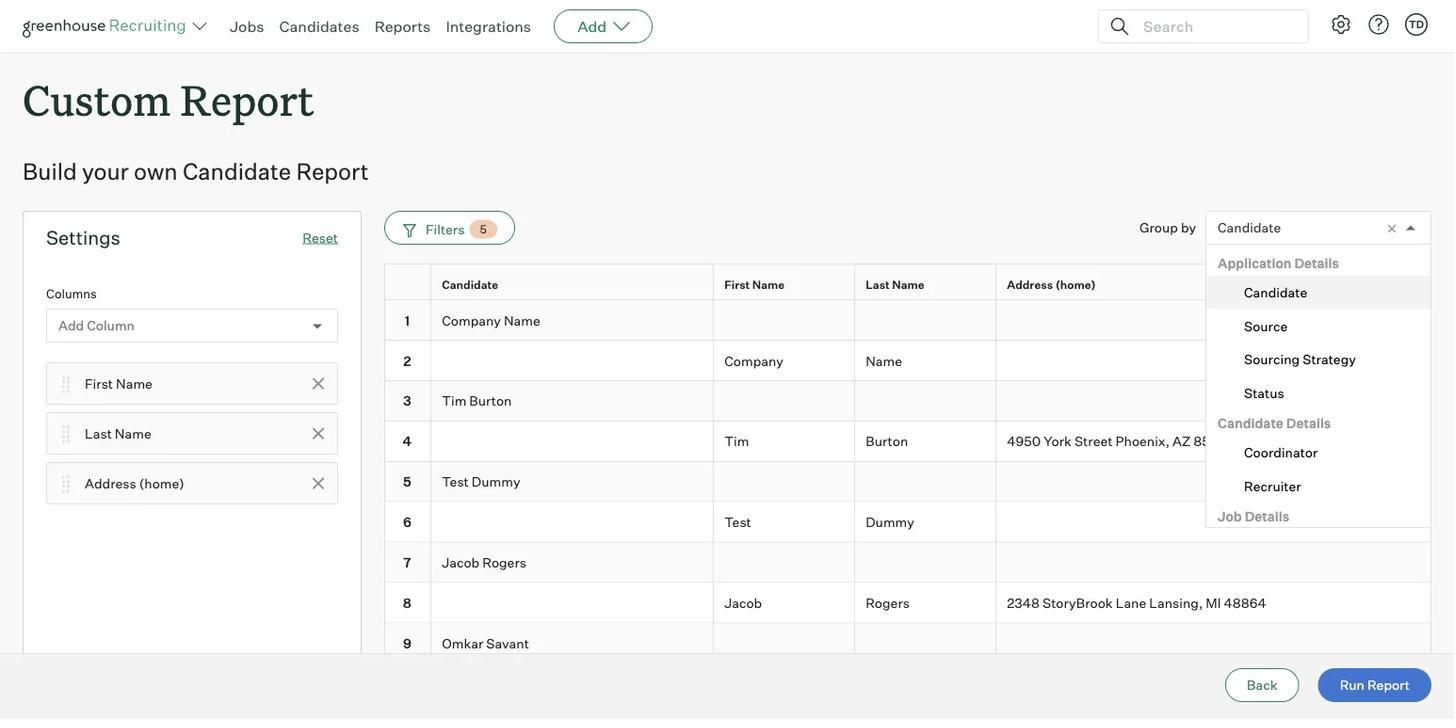 Task type: describe. For each thing, give the bounding box(es) containing it.
greenhouse recruiting image
[[23, 15, 192, 38]]

4950 york street phoenix, az 85004
[[1007, 433, 1237, 450]]

configure image
[[1330, 13, 1353, 36]]

column
[[87, 318, 135, 334]]

jacob for jacob rogers
[[442, 555, 480, 571]]

build
[[23, 158, 77, 186]]

row containing 5
[[384, 462, 1432, 503]]

add column
[[58, 318, 135, 334]]

candidate right own
[[183, 158, 291, 186]]

by
[[1181, 220, 1196, 236]]

row containing 4
[[384, 422, 1432, 462]]

run
[[1340, 677, 1365, 694]]

first inside first name column header
[[725, 277, 750, 291]]

reset
[[303, 230, 338, 246]]

reports link
[[375, 17, 431, 36]]

0 vertical spatial rogers
[[483, 555, 527, 571]]

1 vertical spatial report
[[296, 158, 369, 186]]

report for custom report
[[180, 72, 314, 127]]

york
[[1044, 433, 1072, 450]]

address (home) inside row
[[1007, 277, 1096, 291]]

48864
[[1224, 595, 1267, 611]]

address inside row
[[1007, 277, 1053, 291]]

1 vertical spatial first
[[85, 376, 113, 392]]

group
[[1140, 220, 1178, 236]]

report for run report
[[1368, 677, 1410, 694]]

row containing 3
[[384, 382, 1432, 422]]

0 horizontal spatial first name
[[85, 376, 153, 392]]

4950
[[1007, 433, 1041, 450]]

9
[[403, 635, 412, 652]]

row containing 9
[[384, 624, 1432, 664]]

candidates link
[[279, 17, 360, 36]]

street
[[1075, 433, 1113, 450]]

Search text field
[[1139, 13, 1292, 40]]

1 horizontal spatial burton
[[866, 433, 908, 450]]

sourcing
[[1244, 352, 1300, 368]]

integrations
[[446, 17, 531, 36]]

td button
[[1406, 13, 1428, 36]]

reset link
[[303, 230, 338, 246]]

jobs link
[[230, 17, 264, 36]]

0 vertical spatial dummy
[[472, 474, 520, 490]]

back
[[1247, 677, 1278, 694]]

first name column header
[[714, 265, 859, 304]]

name inside column header
[[892, 277, 925, 291]]

1 cell
[[384, 301, 431, 341]]

candidate inside candidate column header
[[442, 277, 498, 291]]

first name inside column header
[[725, 277, 785, 291]]

savant
[[486, 635, 529, 652]]

filters
[[426, 221, 465, 238]]

tim for tim
[[725, 433, 749, 450]]

tim for tim burton
[[442, 393, 467, 409]]

add button
[[554, 9, 653, 43]]

8 cell
[[384, 584, 431, 624]]

lane
[[1116, 595, 1147, 611]]

last name inside column header
[[866, 277, 925, 291]]

9 cell
[[384, 624, 431, 664]]

85004
[[1194, 433, 1237, 450]]

3
[[403, 393, 411, 409]]

details for coordinator
[[1287, 416, 1331, 432]]

0 horizontal spatial last
[[85, 426, 112, 442]]

candidate column header
[[431, 265, 718, 304]]

2348 storybrook lane lansing, mi 48864
[[1007, 595, 1267, 611]]

omkar savant
[[442, 635, 529, 652]]

mi
[[1206, 595, 1221, 611]]

build your own candidate report
[[23, 158, 369, 186]]

application
[[1218, 255, 1292, 272]]

candidate up the "application"
[[1218, 220, 1281, 236]]

columns
[[46, 287, 97, 302]]

job
[[1218, 509, 1242, 525]]

test dummy
[[442, 474, 520, 490]]

jobs
[[230, 17, 264, 36]]

4 cell
[[384, 422, 431, 462]]

filter image
[[400, 222, 416, 238]]

6
[[403, 514, 412, 531]]

test for test dummy
[[442, 474, 469, 490]]

reports
[[375, 17, 431, 36]]



Task type: locate. For each thing, give the bounding box(es) containing it.
address (home)
[[1007, 277, 1096, 291], [85, 475, 184, 492]]

td
[[1409, 18, 1424, 31]]

details down the recruiter
[[1245, 509, 1290, 525]]

1 horizontal spatial add
[[578, 17, 607, 36]]

0 horizontal spatial add
[[58, 318, 84, 334]]

strategy
[[1303, 352, 1356, 368]]

td button
[[1402, 9, 1432, 40]]

add
[[578, 17, 607, 36], [58, 318, 84, 334]]

1 vertical spatial test
[[725, 514, 752, 531]]

8
[[403, 595, 412, 611]]

1 vertical spatial address (home)
[[85, 475, 184, 492]]

add for add column
[[58, 318, 84, 334]]

1 row from the top
[[384, 264, 1432, 304]]

job details
[[1218, 509, 1290, 525]]

2 cell
[[384, 341, 431, 382]]

1 vertical spatial last
[[85, 426, 112, 442]]

tim
[[442, 393, 467, 409], [725, 433, 749, 450]]

1 horizontal spatial company
[[725, 353, 784, 369]]

0 horizontal spatial (home)
[[139, 475, 184, 492]]

az
[[1173, 433, 1191, 450]]

storybrook
[[1043, 595, 1113, 611]]

10 row from the top
[[384, 624, 1432, 664]]

report down jobs
[[180, 72, 314, 127]]

1 horizontal spatial dummy
[[866, 514, 915, 531]]

report up reset link on the left of page
[[296, 158, 369, 186]]

0 vertical spatial last name
[[866, 277, 925, 291]]

9 row from the top
[[384, 584, 1432, 624]]

jacob for jacob
[[725, 595, 762, 611]]

0 horizontal spatial burton
[[469, 393, 512, 409]]

1 vertical spatial company
[[725, 353, 784, 369]]

(home) inside row
[[1056, 277, 1096, 291]]

run report
[[1340, 677, 1410, 694]]

4 row from the top
[[384, 382, 1432, 422]]

0 vertical spatial first name
[[725, 277, 785, 291]]

1 vertical spatial dummy
[[866, 514, 915, 531]]

jacob rogers
[[442, 555, 527, 571]]

0 vertical spatial first
[[725, 277, 750, 291]]

test for test
[[725, 514, 752, 531]]

0 vertical spatial (home)
[[1056, 277, 1096, 291]]

report inside button
[[1368, 677, 1410, 694]]

rogers
[[483, 555, 527, 571], [866, 595, 910, 611]]

last
[[866, 277, 890, 291], [85, 426, 112, 442]]

6 cell
[[384, 503, 431, 543]]

back button
[[1226, 669, 1300, 703]]

source
[[1244, 318, 1288, 335]]

7 cell
[[384, 543, 431, 584]]

table
[[384, 264, 1432, 720]]

row containing 1
[[384, 301, 1432, 341]]

0 vertical spatial details
[[1295, 255, 1340, 272]]

run report button
[[1318, 669, 1432, 703]]

row group
[[384, 301, 1432, 705]]

tim burton
[[442, 393, 512, 409]]

first
[[725, 277, 750, 291], [85, 376, 113, 392]]

1 vertical spatial jacob
[[725, 595, 762, 611]]

application details
[[1218, 255, 1340, 272]]

6 row from the top
[[384, 462, 1432, 503]]

1
[[405, 312, 410, 329]]

jacob
[[442, 555, 480, 571], [725, 595, 762, 611]]

company
[[442, 312, 501, 329], [725, 353, 784, 369]]

1 horizontal spatial jacob
[[725, 595, 762, 611]]

1 vertical spatial (home)
[[139, 475, 184, 492]]

0 horizontal spatial address
[[85, 475, 136, 492]]

status
[[1244, 385, 1285, 401]]

dummy
[[472, 474, 520, 490], [866, 514, 915, 531]]

row containing 2
[[384, 341, 1432, 382]]

candidate up company name
[[442, 277, 498, 291]]

2 vertical spatial details
[[1245, 509, 1290, 525]]

first name
[[725, 277, 785, 291], [85, 376, 153, 392]]

0 horizontal spatial jacob
[[442, 555, 480, 571]]

group by
[[1140, 220, 1196, 236]]

0 vertical spatial last
[[866, 277, 890, 291]]

candidate details
[[1218, 416, 1331, 432]]

0 vertical spatial company
[[442, 312, 501, 329]]

1 horizontal spatial address
[[1007, 277, 1053, 291]]

3 cell
[[384, 382, 431, 422]]

0 vertical spatial 5
[[480, 223, 487, 237]]

0 horizontal spatial tim
[[442, 393, 467, 409]]

1 vertical spatial details
[[1287, 416, 1331, 432]]

own
[[134, 158, 178, 186]]

0 horizontal spatial dummy
[[472, 474, 520, 490]]

3 row from the top
[[384, 341, 1432, 382]]

sourcing strategy
[[1244, 352, 1356, 368]]

0 vertical spatial add
[[578, 17, 607, 36]]

1 vertical spatial last name
[[85, 426, 151, 442]]

1 vertical spatial rogers
[[866, 595, 910, 611]]

1 vertical spatial add
[[58, 318, 84, 334]]

candidates
[[279, 17, 360, 36]]

lansing,
[[1150, 595, 1203, 611]]

0 horizontal spatial rogers
[[483, 555, 527, 571]]

1 horizontal spatial address (home)
[[1007, 277, 1096, 291]]

add for add
[[578, 17, 607, 36]]

report
[[180, 72, 314, 127], [296, 158, 369, 186], [1368, 677, 1410, 694]]

coordinator
[[1244, 445, 1318, 461]]

1 horizontal spatial last name
[[866, 277, 925, 291]]

address
[[1007, 277, 1053, 291], [85, 475, 136, 492]]

2 vertical spatial report
[[1368, 677, 1410, 694]]

1 horizontal spatial last
[[866, 277, 890, 291]]

name inside column header
[[752, 277, 785, 291]]

table containing 1
[[384, 264, 1432, 720]]

candidate down application details
[[1244, 285, 1308, 301]]

1 horizontal spatial rogers
[[866, 595, 910, 611]]

5 inside 5 cell
[[403, 474, 411, 490]]

0 horizontal spatial company
[[442, 312, 501, 329]]

0 horizontal spatial address (home)
[[85, 475, 184, 492]]

7 row from the top
[[384, 503, 1432, 543]]

details
[[1295, 255, 1340, 272], [1287, 416, 1331, 432], [1245, 509, 1290, 525]]

5 row from the top
[[384, 422, 1432, 462]]

5 down 4 cell
[[403, 474, 411, 490]]

cell
[[714, 301, 855, 341], [855, 301, 997, 341], [997, 301, 1432, 341], [431, 341, 714, 382], [997, 341, 1432, 382], [714, 382, 855, 422], [855, 382, 997, 422], [997, 382, 1432, 422], [431, 422, 714, 462], [714, 462, 855, 503], [855, 462, 997, 503], [997, 462, 1432, 503], [431, 503, 714, 543], [997, 503, 1432, 543], [714, 543, 855, 584], [855, 543, 997, 584], [997, 543, 1432, 584], [431, 584, 714, 624], [714, 624, 855, 664], [855, 624, 997, 664], [997, 624, 1432, 664], [384, 664, 431, 705], [431, 664, 714, 705], [714, 664, 855, 705], [855, 664, 997, 705], [997, 664, 1432, 705]]

0 horizontal spatial first
[[85, 376, 113, 392]]

candidate
[[183, 158, 291, 186], [1218, 220, 1281, 236], [442, 277, 498, 291], [1244, 285, 1308, 301], [1218, 416, 1284, 432]]

0 vertical spatial address
[[1007, 277, 1053, 291]]

custom
[[23, 72, 171, 127]]

1 horizontal spatial (home)
[[1056, 277, 1096, 291]]

1 vertical spatial burton
[[866, 433, 908, 450]]

1 vertical spatial tim
[[725, 433, 749, 450]]

details up coordinator
[[1287, 416, 1331, 432]]

company name
[[442, 312, 541, 329]]

test
[[442, 474, 469, 490], [725, 514, 752, 531]]

column header inside table
[[384, 265, 435, 304]]

add inside popup button
[[578, 17, 607, 36]]

phoenix,
[[1116, 433, 1170, 450]]

0 vertical spatial report
[[180, 72, 314, 127]]

burton
[[469, 393, 512, 409], [866, 433, 908, 450]]

11 row from the top
[[384, 664, 1432, 705]]

row
[[384, 264, 1432, 304], [384, 301, 1432, 341], [384, 341, 1432, 382], [384, 382, 1432, 422], [384, 422, 1432, 462], [384, 462, 1432, 503], [384, 503, 1432, 543], [384, 543, 1432, 584], [384, 584, 1432, 624], [384, 624, 1432, 664], [384, 664, 1432, 705]]

0 vertical spatial burton
[[469, 393, 512, 409]]

1 vertical spatial address
[[85, 475, 136, 492]]

company down first name column header
[[725, 353, 784, 369]]

custom report
[[23, 72, 314, 127]]

company for company name
[[442, 312, 501, 329]]

recruiter
[[1244, 478, 1302, 495]]

omkar
[[442, 635, 484, 652]]

column header
[[384, 265, 435, 304]]

1 horizontal spatial tim
[[725, 433, 749, 450]]

row containing 6
[[384, 503, 1432, 543]]

7
[[403, 555, 411, 571]]

4
[[403, 433, 412, 450]]

1 horizontal spatial test
[[725, 514, 752, 531]]

5 cell
[[384, 462, 431, 503]]

5
[[480, 223, 487, 237], [403, 474, 411, 490]]

row containing 7
[[384, 543, 1432, 584]]

1 horizontal spatial first name
[[725, 277, 785, 291]]

1 vertical spatial 5
[[403, 474, 411, 490]]

0 vertical spatial address (home)
[[1007, 277, 1096, 291]]

0 horizontal spatial 5
[[403, 474, 411, 490]]

last name
[[866, 277, 925, 291], [85, 426, 151, 442]]

row group containing 1
[[384, 301, 1432, 705]]

8 row from the top
[[384, 543, 1432, 584]]

0 horizontal spatial test
[[442, 474, 469, 490]]

company right "1" cell
[[442, 312, 501, 329]]

settings
[[46, 226, 120, 250]]

name
[[752, 277, 785, 291], [892, 277, 925, 291], [504, 312, 541, 329], [866, 353, 903, 369], [116, 376, 153, 392], [115, 426, 151, 442]]

0 vertical spatial test
[[442, 474, 469, 490]]

0 vertical spatial tim
[[442, 393, 467, 409]]

1 vertical spatial first name
[[85, 376, 153, 392]]

row containing 8
[[384, 584, 1432, 624]]

details for candidate
[[1295, 255, 1340, 272]]

integrations link
[[446, 17, 531, 36]]

1 horizontal spatial first
[[725, 277, 750, 291]]

last inside column header
[[866, 277, 890, 291]]

your
[[82, 158, 129, 186]]

2348
[[1007, 595, 1040, 611]]

last name column header
[[855, 265, 1000, 304]]

report right the run
[[1368, 677, 1410, 694]]

company for company
[[725, 353, 784, 369]]

2
[[403, 353, 411, 369]]

1 horizontal spatial 5
[[480, 223, 487, 237]]

2 row from the top
[[384, 301, 1432, 341]]

0 vertical spatial jacob
[[442, 555, 480, 571]]

0 horizontal spatial last name
[[85, 426, 151, 442]]

details right the "application"
[[1295, 255, 1340, 272]]

5 right the filters
[[480, 223, 487, 237]]

candidate down status
[[1218, 416, 1284, 432]]

(home)
[[1056, 277, 1096, 291], [139, 475, 184, 492]]

row containing candidate
[[384, 264, 1432, 304]]



Task type: vqa. For each thing, say whether or not it's contained in the screenshot.


